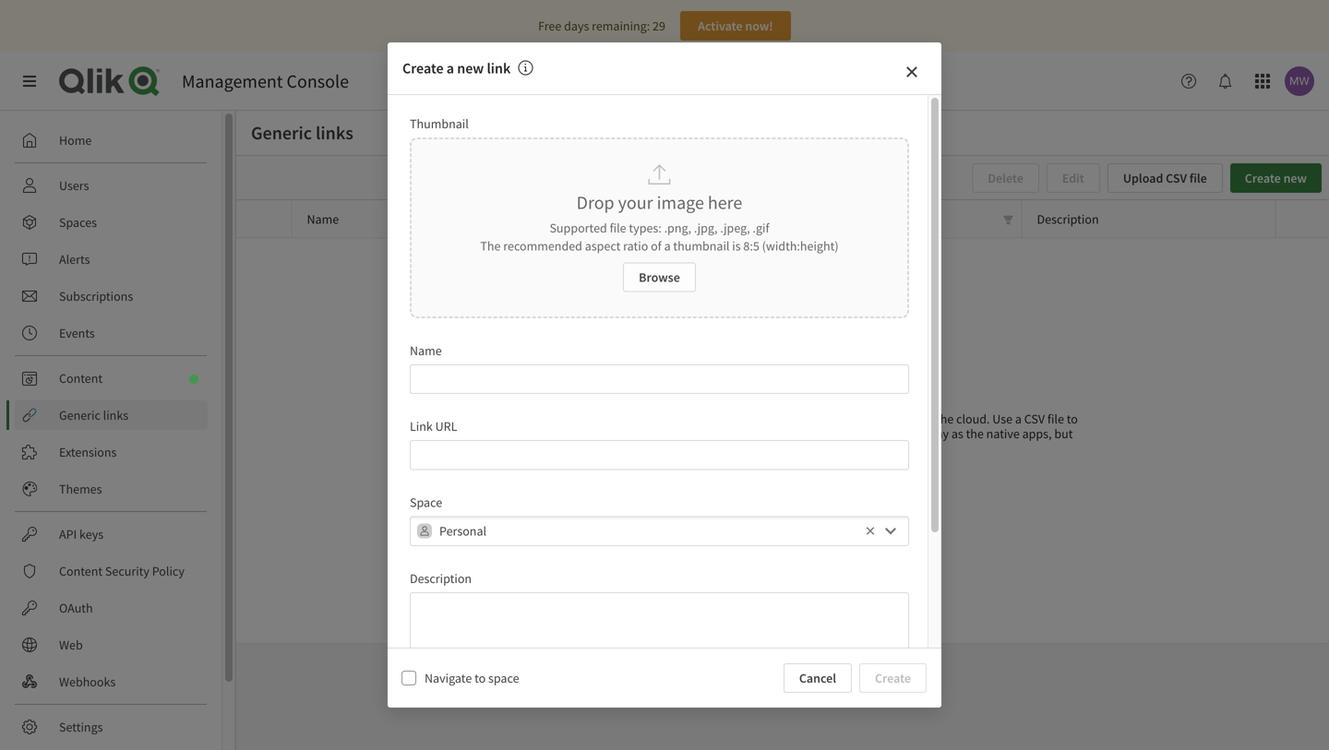 Task type: vqa. For each thing, say whether or not it's contained in the screenshot.
second View all link from the bottom of the main content containing Your apps
no



Task type: locate. For each thing, give the bounding box(es) containing it.
apps,
[[1022, 425, 1052, 442]]

0 vertical spatial create new
[[1245, 170, 1307, 186]]

generic down management console element
[[251, 121, 312, 144]]

the down yet
[[875, 425, 893, 442]]

generic inside navigation pane element
[[59, 407, 101, 424]]

2 same from the left
[[896, 425, 925, 442]]

new connector image
[[189, 375, 198, 384]]

api keys
[[59, 526, 104, 543]]

in left "their"
[[739, 440, 750, 457]]

make
[[741, 411, 771, 427]]

2 vertical spatial a
[[1015, 411, 1022, 427]]

now!
[[745, 18, 773, 34]]

apps right linked
[[757, 425, 783, 442]]

description down space
[[410, 570, 472, 587]]

generic links up extensions
[[59, 407, 128, 424]]

a inside there are no generic links yet here you will find generic links that are used to make on-premises apps available in the cloud. use a csv file to upload several links at the same time. the linked apps are presented in the same way as the native apps, but they are opened in their respective environments.
[[1015, 411, 1022, 427]]

1 horizontal spatial generic
[[251, 121, 312, 144]]

0 vertical spatial a
[[447, 59, 454, 78]]

you
[[516, 411, 536, 427]]

subscriptions
[[59, 288, 133, 305]]

create new button
[[1230, 163, 1322, 193], [737, 463, 829, 493]]

1 horizontal spatial url
[[685, 211, 707, 227]]

ratio
[[623, 238, 648, 254]]

content down events
[[59, 370, 103, 387]]

file up "aspect"
[[610, 220, 626, 236]]

1 same from the left
[[636, 425, 665, 442]]

1 horizontal spatial description
[[1037, 211, 1099, 227]]

a left "link"
[[447, 59, 454, 78]]

content for content security policy
[[59, 563, 103, 580]]

there
[[690, 387, 727, 406]]

your
[[618, 191, 653, 214]]

in right available
[[923, 411, 933, 427]]

Description text field
[[410, 593, 909, 682]]

1 horizontal spatial create
[[752, 470, 788, 486]]

1 vertical spatial create
[[1245, 170, 1281, 186]]

generic up extensions
[[59, 407, 101, 424]]

1 vertical spatial csv
[[1024, 411, 1045, 427]]

to left space
[[475, 670, 486, 687]]

to right used
[[727, 411, 738, 427]]

are right that
[[679, 411, 696, 427]]

1 content from the top
[[59, 370, 103, 387]]

presented
[[805, 425, 860, 442]]

in
[[923, 411, 933, 427], [862, 425, 873, 442], [739, 440, 750, 457]]

spaces link
[[15, 208, 208, 237]]

several
[[533, 425, 571, 442]]

0 vertical spatial csv
[[1166, 170, 1187, 186]]

apps
[[843, 411, 869, 427], [757, 425, 783, 442]]

0 horizontal spatial create
[[402, 59, 444, 78]]

0 vertical spatial content
[[59, 370, 103, 387]]

links down content 'link'
[[103, 407, 128, 424]]

spaces
[[59, 214, 97, 231]]

1 vertical spatial content
[[59, 563, 103, 580]]

the right at
[[615, 425, 633, 442]]

premises
[[791, 411, 841, 427]]

will
[[538, 411, 557, 427]]

to
[[727, 411, 738, 427], [1067, 411, 1078, 427], [475, 670, 486, 687]]

create inside dialog
[[402, 59, 444, 78]]

.png,
[[664, 220, 691, 236]]

file inside button
[[1190, 170, 1207, 186]]

0 vertical spatial the
[[480, 238, 501, 254]]

content link
[[15, 364, 208, 393]]

0 horizontal spatial create new
[[752, 470, 814, 486]]

webhooks link
[[15, 667, 208, 697]]

file
[[1190, 170, 1207, 186], [610, 220, 626, 236], [1048, 411, 1064, 427]]

2 horizontal spatial a
[[1015, 411, 1022, 427]]

0 vertical spatial url
[[685, 211, 707, 227]]

2 horizontal spatial new
[[1284, 170, 1307, 186]]

a right of
[[664, 238, 671, 254]]

opened
[[696, 440, 737, 457]]

0 vertical spatial new
[[457, 59, 484, 78]]

1 vertical spatial url
[[435, 418, 457, 435]]

1 horizontal spatial a
[[664, 238, 671, 254]]

0 horizontal spatial generic links
[[59, 407, 128, 424]]

links
[[316, 121, 353, 144], [822, 387, 853, 406], [103, 407, 128, 424], [626, 411, 651, 427], [574, 425, 599, 442]]

generic links down console
[[251, 121, 353, 144]]

create new
[[1245, 170, 1307, 186], [752, 470, 814, 486]]

2 horizontal spatial to
[[1067, 411, 1078, 427]]

content down api keys at the left bottom of the page
[[59, 563, 103, 580]]

home
[[59, 132, 92, 149]]

29
[[653, 18, 666, 34]]

1 horizontal spatial file
[[1048, 411, 1064, 427]]

2 vertical spatial create
[[752, 470, 788, 486]]

0 horizontal spatial csv
[[1024, 411, 1045, 427]]

here
[[488, 411, 513, 427]]

apps down yet
[[843, 411, 869, 427]]

1 horizontal spatial csv
[[1166, 170, 1187, 186]]

console
[[287, 70, 349, 93]]

2 horizontal spatial file
[[1190, 170, 1207, 186]]

1 horizontal spatial create new
[[1245, 170, 1307, 186]]

as
[[952, 425, 964, 442]]

.jpeg,
[[720, 220, 750, 236]]

description
[[1037, 211, 1099, 227], [410, 570, 472, 587]]

2 vertical spatial file
[[1048, 411, 1064, 427]]

the right time.
[[698, 425, 718, 442]]

content inside 'link'
[[59, 370, 103, 387]]

1 horizontal spatial generic links
[[251, 121, 353, 144]]

create for the bottom "create new" button
[[752, 470, 788, 486]]

new
[[457, 59, 484, 78], [1284, 170, 1307, 186], [790, 470, 814, 486]]

themes link
[[15, 474, 208, 504]]

1 vertical spatial generic
[[584, 411, 624, 427]]

to right apps,
[[1067, 411, 1078, 427]]

new for the bottom "create new" button
[[790, 470, 814, 486]]

same left way
[[896, 425, 925, 442]]

a
[[447, 59, 454, 78], [664, 238, 671, 254], [1015, 411, 1022, 427]]

to inside create a new link dialog
[[475, 670, 486, 687]]

1 horizontal spatial in
[[862, 425, 873, 442]]

in right presented
[[862, 425, 873, 442]]

1 vertical spatial file
[[610, 220, 626, 236]]

Link URL text field
[[410, 440, 909, 470]]

users
[[59, 177, 89, 194]]

0 horizontal spatial to
[[475, 670, 486, 687]]

oauth
[[59, 600, 93, 617]]

at
[[602, 425, 613, 442]]

Space text field
[[439, 516, 861, 546]]

cloud.
[[956, 411, 990, 427]]

1 vertical spatial new
[[1284, 170, 1307, 186]]

the inside drop your image here supported file types: .png, .jpg, .jpeg, .gif the recommended aspect ratio of a thumbnail is 8:5 (width:height)
[[480, 238, 501, 254]]

url up the thumbnail
[[685, 211, 707, 227]]

0 vertical spatial file
[[1190, 170, 1207, 186]]

icon: filter element
[[996, 200, 1021, 238]]

the
[[480, 238, 501, 254], [698, 425, 718, 442]]

0 horizontal spatial file
[[610, 220, 626, 236]]

generic
[[251, 121, 312, 144], [59, 407, 101, 424]]

content security policy
[[59, 563, 185, 580]]

2 horizontal spatial create
[[1245, 170, 1281, 186]]

a right the use
[[1015, 411, 1022, 427]]

file right the use
[[1048, 411, 1064, 427]]

0 vertical spatial create
[[402, 59, 444, 78]]

0 horizontal spatial the
[[480, 238, 501, 254]]

url
[[685, 211, 707, 227], [435, 418, 457, 435]]

0 vertical spatial generic
[[251, 121, 312, 144]]

1 horizontal spatial same
[[896, 425, 925, 442]]

1 horizontal spatial name
[[410, 342, 442, 359]]

is
[[732, 238, 741, 254]]

csv right upload
[[1166, 170, 1187, 186]]

0 horizontal spatial description
[[410, 570, 472, 587]]

0 vertical spatial generic
[[773, 387, 819, 406]]

2 content from the top
[[59, 563, 103, 580]]

1 horizontal spatial generic
[[773, 387, 819, 406]]

1 vertical spatial generic
[[59, 407, 101, 424]]

0 horizontal spatial generic
[[584, 411, 624, 427]]

0 horizontal spatial create new button
[[737, 463, 829, 493]]

but
[[1055, 425, 1073, 442]]

.jpg,
[[694, 220, 718, 236]]

same left time.
[[636, 425, 665, 442]]

activate now!
[[698, 18, 773, 34]]

generic up on- at the bottom of the page
[[773, 387, 819, 406]]

0 horizontal spatial url
[[435, 418, 457, 435]]

drop your image here supported file types: .png, .jpg, .jpeg, .gif the recommended aspect ratio of a thumbnail is 8:5 (width:height)
[[480, 191, 839, 254]]

management console
[[182, 70, 349, 93]]

1 horizontal spatial apps
[[843, 411, 869, 427]]

close sidebar menu image
[[22, 74, 37, 89]]

file right upload
[[1190, 170, 1207, 186]]

use
[[993, 411, 1013, 427]]

0 horizontal spatial generic
[[59, 407, 101, 424]]

links down console
[[316, 121, 353, 144]]

extensions link
[[15, 438, 208, 467]]

csv inside there are no generic links yet here you will find generic links that are used to make on-premises apps available in the cloud. use a csv file to upload several links at the same time. the linked apps are presented in the same way as the native apps, but they are opened in their respective environments.
[[1024, 411, 1045, 427]]

aspect
[[585, 238, 621, 254]]

generic
[[773, 387, 819, 406], [584, 411, 624, 427]]

0 vertical spatial name
[[307, 211, 339, 227]]

url right link
[[435, 418, 457, 435]]

same
[[636, 425, 665, 442], [896, 425, 925, 442]]

available
[[872, 411, 921, 427]]

name
[[307, 211, 339, 227], [410, 342, 442, 359]]

1 horizontal spatial create new button
[[1230, 163, 1322, 193]]

url inside create a new link dialog
[[435, 418, 457, 435]]

1 vertical spatial name
[[410, 342, 442, 359]]

create
[[402, 59, 444, 78], [1245, 170, 1281, 186], [752, 470, 788, 486]]

settings
[[59, 719, 103, 736]]

linked
[[721, 425, 754, 442]]

0 horizontal spatial new
[[457, 59, 484, 78]]

the inside there are no generic links yet here you will find generic links that are used to make on-premises apps available in the cloud. use a csv file to upload several links at the same time. the linked apps are presented in the same way as the native apps, but they are opened in their respective environments.
[[698, 425, 718, 442]]

2 vertical spatial new
[[790, 470, 814, 486]]

image
[[657, 191, 704, 214]]

1 vertical spatial a
[[664, 238, 671, 254]]

the
[[936, 411, 954, 427], [615, 425, 633, 442], [875, 425, 893, 442], [966, 425, 984, 442]]

close image
[[905, 65, 919, 79]]

1 horizontal spatial new
[[790, 470, 814, 486]]

environments.
[[838, 440, 916, 457]]

csv right the use
[[1024, 411, 1045, 427]]

0 horizontal spatial same
[[636, 425, 665, 442]]

1 vertical spatial the
[[698, 425, 718, 442]]

links left that
[[626, 411, 651, 427]]

1 vertical spatial description
[[410, 570, 472, 587]]

1 vertical spatial create new button
[[737, 463, 829, 493]]

space
[[488, 670, 519, 687]]

csv inside button
[[1166, 170, 1187, 186]]

1 horizontal spatial the
[[698, 425, 718, 442]]

content security policy link
[[15, 557, 208, 586]]

description right icon: filter element
[[1037, 211, 1099, 227]]

1 vertical spatial generic links
[[59, 407, 128, 424]]

cancel button
[[784, 664, 852, 693]]

generic right find
[[584, 411, 624, 427]]

the left recommended
[[480, 238, 501, 254]]



Task type: describe. For each thing, give the bounding box(es) containing it.
find
[[560, 411, 581, 427]]

management console element
[[182, 70, 349, 93]]

upload
[[1123, 170, 1163, 186]]

description inside create a new link dialog
[[410, 570, 472, 587]]

no
[[753, 387, 770, 406]]

link
[[487, 59, 511, 78]]

browse button
[[623, 263, 696, 292]]

0 vertical spatial generic links
[[251, 121, 353, 144]]

settings link
[[15, 713, 208, 742]]

create a new link
[[402, 59, 511, 78]]

alerts link
[[15, 245, 208, 274]]

1 vertical spatial create new
[[752, 470, 814, 486]]

way
[[927, 425, 949, 442]]

0 horizontal spatial apps
[[757, 425, 783, 442]]

links left yet
[[822, 387, 853, 406]]

are right "their"
[[785, 425, 803, 442]]

generic links inside navigation pane element
[[59, 407, 128, 424]]

create a new link dialog
[[388, 42, 942, 751]]

web
[[59, 637, 83, 654]]

0 horizontal spatial in
[[739, 440, 750, 457]]

they
[[649, 440, 673, 457]]

activate now! link
[[680, 11, 791, 41]]

content for content
[[59, 370, 103, 387]]

0 vertical spatial create new button
[[1230, 163, 1322, 193]]

navigate
[[425, 670, 472, 687]]

the right as
[[966, 425, 984, 442]]

yet
[[856, 387, 875, 406]]

api keys link
[[15, 520, 208, 549]]

the left cloud. at right
[[936, 411, 954, 427]]

thumbnail
[[673, 238, 730, 254]]

free days remaining: 29
[[538, 18, 666, 34]]

name inside create a new link dialog
[[410, 342, 442, 359]]

file inside drop your image here supported file types: .png, .jpg, .jpeg, .gif the recommended aspect ratio of a thumbnail is 8:5 (width:height)
[[610, 220, 626, 236]]

navigate to space
[[425, 670, 519, 687]]

time.
[[667, 425, 695, 442]]

remaining:
[[592, 18, 650, 34]]

management
[[182, 70, 283, 93]]

events link
[[15, 318, 208, 348]]

home link
[[15, 126, 208, 155]]

icon: filter image
[[1003, 214, 1014, 225]]

are right 'they'
[[676, 440, 693, 457]]

create for "create new" button to the top
[[1245, 170, 1281, 186]]

(width:height)
[[762, 238, 839, 254]]

their
[[752, 440, 778, 457]]

users link
[[15, 171, 208, 200]]

link
[[410, 418, 433, 435]]

upload
[[493, 425, 531, 442]]

2 horizontal spatial in
[[923, 411, 933, 427]]

on-
[[773, 411, 791, 427]]

drop
[[577, 191, 614, 214]]

generic links link
[[15, 401, 208, 430]]

webhooks
[[59, 674, 116, 691]]

0 horizontal spatial a
[[447, 59, 454, 78]]

days
[[564, 18, 589, 34]]

upload csv file button
[[1108, 163, 1223, 193]]

browse
[[639, 269, 680, 286]]

subscriptions link
[[15, 282, 208, 311]]

here
[[708, 191, 742, 214]]

links left at
[[574, 425, 599, 442]]

respective
[[780, 440, 836, 457]]

keys
[[79, 526, 104, 543]]

policy
[[152, 563, 185, 580]]

native
[[987, 425, 1020, 442]]

recommended
[[503, 238, 582, 254]]

a inside drop your image here supported file types: .png, .jpg, .jpeg, .gif the recommended aspect ratio of a thumbnail is 8:5 (width:height)
[[664, 238, 671, 254]]

cancel
[[799, 670, 836, 687]]

types:
[[629, 220, 662, 236]]

new for "create new" button to the top
[[1284, 170, 1307, 186]]

.gif
[[753, 220, 769, 236]]

are left no
[[730, 387, 750, 406]]

security
[[105, 563, 149, 580]]

navigation pane element
[[0, 118, 222, 751]]

0 vertical spatial description
[[1037, 211, 1099, 227]]

of
[[651, 238, 662, 254]]

events
[[59, 325, 95, 342]]

api
[[59, 526, 77, 543]]

Name text field
[[410, 365, 909, 394]]

space
[[410, 494, 442, 511]]

that
[[654, 411, 676, 427]]

file inside there are no generic links yet here you will find generic links that are used to make on-premises apps available in the cloud. use a csv file to upload several links at the same time. the linked apps are presented in the same way as the native apps, but they are opened in their respective environments.
[[1048, 411, 1064, 427]]

new inside dialog
[[457, 59, 484, 78]]

alerts
[[59, 251, 90, 268]]

thumbnail
[[410, 115, 469, 132]]

there are no generic links yet here you will find generic links that are used to make on-premises apps available in the cloud. use a csv file to upload several links at the same time. the linked apps are presented in the same way as the native apps, but they are opened in their respective environments.
[[488, 387, 1078, 457]]

1 horizontal spatial to
[[727, 411, 738, 427]]

links inside navigation pane element
[[103, 407, 128, 424]]

0 horizontal spatial name
[[307, 211, 339, 227]]

themes
[[59, 481, 102, 498]]

8:5
[[743, 238, 760, 254]]

upload csv file
[[1123, 170, 1207, 186]]

supported
[[550, 220, 607, 236]]

oauth link
[[15, 594, 208, 623]]

web link
[[15, 630, 208, 660]]

used
[[699, 411, 725, 427]]



